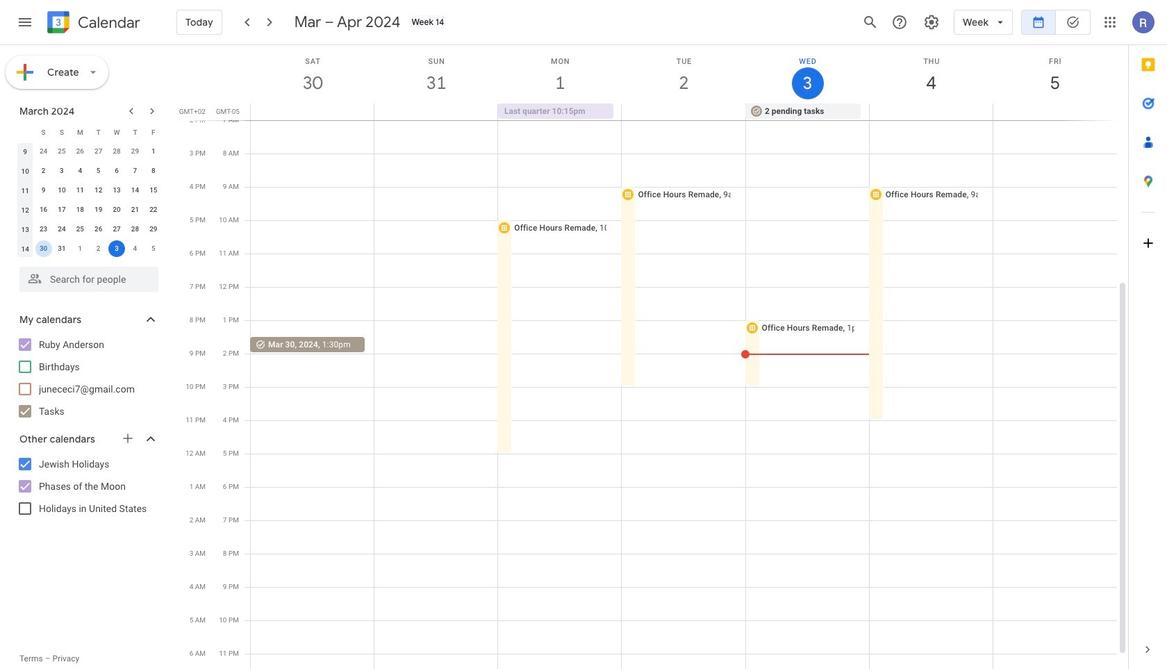 Task type: describe. For each thing, give the bounding box(es) containing it.
10 element
[[53, 182, 70, 199]]

add other calendars image
[[121, 432, 135, 446]]

18 element
[[72, 202, 89, 218]]

column header inside march 2024 "grid"
[[16, 122, 34, 142]]

other calendars list
[[3, 453, 172, 520]]

calendar element
[[44, 8, 140, 39]]

19 element
[[90, 202, 107, 218]]

20 element
[[108, 202, 125, 218]]

16 element
[[35, 202, 52, 218]]

8 element
[[145, 163, 162, 179]]

12 element
[[90, 182, 107, 199]]

27 element
[[108, 221, 125, 238]]

february 24 element
[[35, 143, 52, 160]]

22 element
[[145, 202, 162, 218]]

13 element
[[108, 182, 125, 199]]

21 element
[[127, 202, 144, 218]]

17 element
[[53, 202, 70, 218]]

my calendars list
[[3, 334, 172, 423]]

14 element
[[127, 182, 144, 199]]

23 element
[[35, 221, 52, 238]]

26 element
[[90, 221, 107, 238]]

25 element
[[72, 221, 89, 238]]

april 4 element
[[127, 241, 144, 257]]

april 3, today element
[[108, 241, 125, 257]]

february 28 element
[[108, 143, 125, 160]]

february 25 element
[[53, 143, 70, 160]]

2 element
[[35, 163, 52, 179]]

Search for people text field
[[28, 267, 150, 292]]

3 element
[[53, 163, 70, 179]]

1 element
[[145, 143, 162, 160]]



Task type: locate. For each thing, give the bounding box(es) containing it.
9 element
[[35, 182, 52, 199]]

4 element
[[72, 163, 89, 179]]

february 27 element
[[90, 143, 107, 160]]

6 element
[[108, 163, 125, 179]]

11 element
[[72, 182, 89, 199]]

april 1 element
[[72, 241, 89, 257]]

april 2 element
[[90, 241, 107, 257]]

None search field
[[0, 261, 172, 292]]

grid
[[178, 45, 1129, 669]]

15 element
[[145, 182, 162, 199]]

29 element
[[145, 221, 162, 238]]

cell
[[251, 104, 375, 120], [375, 104, 498, 120], [622, 104, 746, 120], [870, 104, 993, 120], [993, 104, 1117, 120], [34, 239, 53, 259], [108, 239, 126, 259]]

30 element
[[35, 241, 52, 257]]

7 element
[[127, 163, 144, 179]]

5 element
[[90, 163, 107, 179]]

row group inside march 2024 "grid"
[[16, 142, 163, 259]]

settings menu image
[[924, 14, 941, 31]]

heading
[[75, 14, 140, 31]]

24 element
[[53, 221, 70, 238]]

april 5 element
[[145, 241, 162, 257]]

row group
[[16, 142, 163, 259]]

heading inside 'calendar' element
[[75, 14, 140, 31]]

column header
[[16, 122, 34, 142]]

row
[[245, 104, 1129, 120], [16, 122, 163, 142], [16, 142, 163, 161], [16, 161, 163, 181], [16, 181, 163, 200], [16, 200, 163, 220], [16, 220, 163, 239], [16, 239, 163, 259]]

february 29 element
[[127, 143, 144, 160]]

tab list
[[1130, 45, 1168, 631]]

february 26 element
[[72, 143, 89, 160]]

march 2024 grid
[[13, 122, 163, 259]]

31 element
[[53, 241, 70, 257]]

28 element
[[127, 221, 144, 238]]

main drawer image
[[17, 14, 33, 31]]



Task type: vqa. For each thing, say whether or not it's contained in the screenshot.
heading in Calendar element
yes



